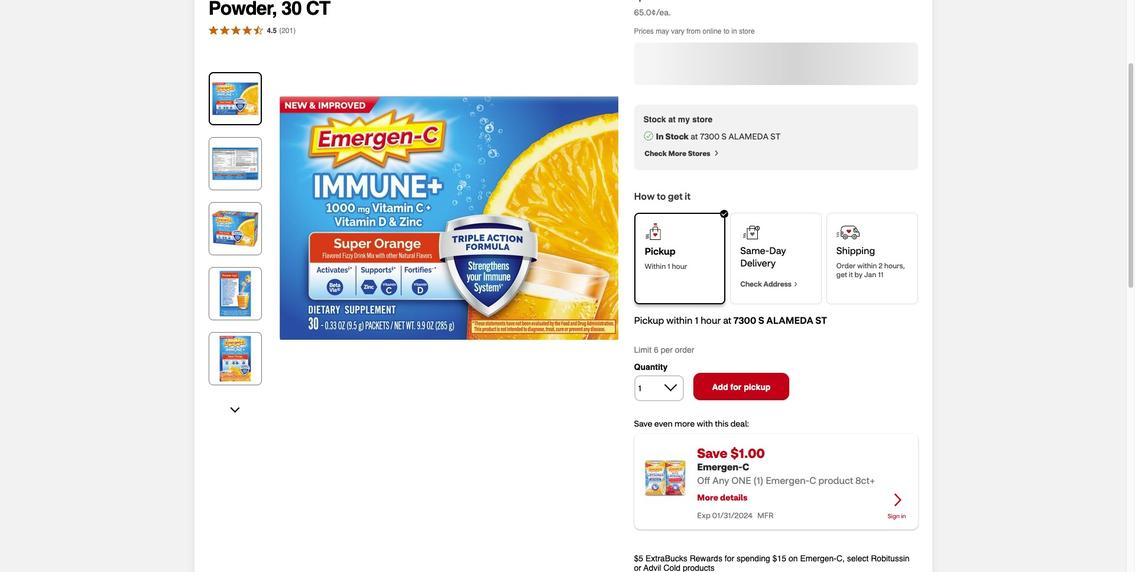 Task type: vqa. For each thing, say whether or not it's contained in the screenshot.
IN STOCK AT 7300 S ALAMEDA ST
yes



Task type: describe. For each thing, give the bounding box(es) containing it.
it inside shipping order within 2 hours, get it by jan 11
[[849, 270, 853, 279]]

01/31/2024
[[713, 511, 753, 521]]

add for pickup button
[[694, 373, 790, 400]]

pickup within 1 hour at 7300 s alameda st
[[634, 314, 828, 326]]

$5
[[634, 554, 644, 564]]

0 vertical spatial at
[[669, 115, 676, 124]]

$5 extrabucks rewards for spending $15 on emergen-c, select robitussin or advil cold products
[[634, 554, 910, 573]]

more
[[675, 418, 695, 429]]

in stock at 7300 s alameda st
[[656, 130, 781, 142]]

)
[[293, 26, 296, 35]]

(1)
[[754, 474, 764, 487]]

6
[[654, 345, 659, 355]]

limit 6 per order
[[634, 345, 695, 355]]

0 vertical spatial get
[[668, 190, 683, 202]]

my
[[678, 115, 690, 124]]

add
[[712, 382, 729, 392]]

stores
[[688, 149, 711, 158]]

1 for within
[[668, 262, 671, 271]]

may
[[656, 27, 669, 35]]

price $19.49. element
[[634, 0, 699, 4]]

get inside shipping order within 2 hours, get it by jan 11
[[837, 270, 848, 279]]

8ct+
[[856, 474, 876, 487]]

add for pickup
[[712, 382, 771, 392]]

1 horizontal spatial to
[[724, 27, 730, 35]]

save for even
[[634, 418, 653, 429]]

shipping
[[837, 244, 876, 256]]

0 vertical spatial stock
[[644, 115, 666, 124]]

cold
[[664, 564, 681, 573]]

more inside save $1.00 emergen-c off any one (1) emergen-c product 8ct+ more details
[[698, 492, 719, 503]]

online
[[703, 27, 722, 35]]

within
[[645, 262, 666, 271]]

order
[[675, 345, 695, 355]]

day
[[770, 244, 786, 256]]

for inside $5 extrabucks rewards for spending $15 on emergen-c, select robitussin or advil cold products
[[725, 554, 735, 564]]

in stock at 7300 s alameda st element
[[644, 130, 909, 142]]

exp
[[698, 511, 711, 521]]

deal:
[[731, 418, 750, 429]]

65.0¢each. element
[[634, 7, 671, 18]]

pickup
[[744, 382, 771, 392]]

emergen-c immune+ 1000mg vitamin c powder, 30 ct, thumbnail image 1 of 7 image
[[211, 75, 259, 122]]

0 horizontal spatial store
[[693, 115, 713, 124]]

1 horizontal spatial st
[[816, 314, 828, 326]]

even
[[655, 418, 673, 429]]

65.0¢/ea.
[[634, 7, 671, 18]]

emergen-c immune+ 1000mg vitamin c powder, 30 ct, thumbnail image 3 of 7 image
[[211, 205, 259, 253]]

0 horizontal spatial 7300
[[700, 130, 720, 142]]

1 vertical spatial stock
[[666, 130, 689, 142]]

$15
[[773, 554, 787, 564]]

(
[[279, 26, 282, 35]]

1 vertical spatial at
[[691, 130, 698, 142]]

emergen-c immune+ 1000mg vitamin c powder, 30 ct, thumbnail image 5 of 7 image
[[211, 335, 259, 383]]

save even more with this deal:
[[634, 418, 750, 429]]

save for $1.00
[[698, 445, 728, 462]]

1 vertical spatial within
[[667, 314, 693, 326]]

0 vertical spatial st
[[771, 130, 781, 142]]

emergen- inside $5 extrabucks rewards for spending $15 on emergen-c, select robitussin or advil cold products
[[801, 554, 837, 564]]

1 vertical spatial c
[[810, 474, 817, 487]]

from
[[687, 27, 701, 35]]

one
[[732, 474, 752, 487]]

address
[[764, 279, 792, 288]]

201
[[282, 26, 293, 35]]

products
[[683, 564, 715, 573]]

more details button
[[698, 492, 748, 503]]

hours,
[[885, 261, 905, 270]]



Task type: locate. For each thing, give the bounding box(es) containing it.
1 horizontal spatial s
[[759, 314, 765, 326]]

sign in
[[888, 513, 906, 521]]

1 inside "pickup within 1 hour"
[[668, 262, 671, 271]]

to right online on the right top
[[724, 27, 730, 35]]

stock at my store
[[644, 115, 713, 124]]

st
[[771, 130, 781, 142], [816, 314, 828, 326]]

for inside button
[[731, 382, 742, 392]]

details
[[720, 492, 748, 503]]

1 vertical spatial in
[[902, 513, 906, 521]]

1 vertical spatial 1
[[695, 314, 699, 326]]

shipping order within 2 hours, get it by jan 11
[[837, 244, 905, 279]]

select
[[847, 554, 869, 564]]

jan
[[865, 270, 877, 279]]

1 vertical spatial get
[[837, 270, 848, 279]]

robitussin
[[871, 554, 910, 564]]

0 vertical spatial for
[[731, 382, 742, 392]]

1 horizontal spatial more
[[698, 492, 719, 503]]

0 horizontal spatial check
[[645, 149, 667, 158]]

sign
[[888, 513, 900, 521]]

0 horizontal spatial hour
[[672, 262, 687, 271]]

any
[[713, 474, 730, 487]]

0 horizontal spatial at
[[669, 115, 676, 124]]

exp 01/31/2024 mfr
[[698, 511, 774, 521]]

or
[[634, 564, 642, 573]]

0 vertical spatial emergen-
[[698, 461, 743, 473]]

more
[[669, 149, 687, 158], [698, 492, 719, 503]]

2 horizontal spatial at
[[723, 314, 732, 326]]

0 vertical spatial save
[[634, 418, 653, 429]]

hour for within
[[701, 314, 721, 326]]

c up one
[[743, 461, 750, 473]]

4.5 ( 201 )
[[267, 26, 296, 35]]

order
[[837, 261, 856, 270]]

it down "check more stores" button
[[685, 190, 691, 202]]

hour inside "pickup within 1 hour"
[[672, 262, 687, 271]]

0 vertical spatial in
[[732, 27, 737, 35]]

how to get it
[[634, 190, 691, 202]]

prices may vary from online to in store
[[634, 27, 755, 35]]

0 horizontal spatial it
[[685, 190, 691, 202]]

vary
[[671, 27, 685, 35]]

for right 'add' at the bottom right
[[731, 382, 742, 392]]

1 horizontal spatial at
[[691, 130, 698, 142]]

get
[[668, 190, 683, 202], [837, 270, 848, 279]]

advil
[[644, 564, 662, 573]]

prices
[[634, 27, 654, 35]]

0 vertical spatial alameda
[[729, 130, 769, 142]]

1 vertical spatial pickup
[[634, 314, 664, 326]]

delivery
[[741, 256, 776, 269]]

2 vertical spatial at
[[723, 314, 732, 326]]

0 vertical spatial 1
[[668, 262, 671, 271]]

0 vertical spatial store
[[739, 27, 755, 35]]

0 vertical spatial to
[[724, 27, 730, 35]]

pickup up within
[[645, 245, 676, 257]]

stock up in
[[644, 115, 666, 124]]

pickup within 1 hour
[[645, 245, 687, 271]]

0 horizontal spatial c
[[743, 461, 750, 473]]

in
[[656, 130, 664, 142]]

hour
[[672, 262, 687, 271], [701, 314, 721, 326]]

0 horizontal spatial get
[[668, 190, 683, 202]]

1 for within
[[695, 314, 699, 326]]

same-day delivery
[[741, 244, 786, 269]]

4.5
[[267, 26, 277, 35]]

1 horizontal spatial check
[[741, 279, 764, 288]]

0 vertical spatial check
[[645, 149, 667, 158]]

1 horizontal spatial save
[[698, 445, 728, 462]]

pickup inside "pickup within 1 hour"
[[645, 245, 676, 257]]

pickup for within
[[634, 314, 664, 326]]

1 horizontal spatial it
[[849, 270, 853, 279]]

in
[[732, 27, 737, 35], [902, 513, 906, 521]]

0 vertical spatial within
[[858, 261, 877, 270]]

stock
[[644, 115, 666, 124], [666, 130, 689, 142]]

sign in link
[[882, 492, 912, 521]]

emergen- right on
[[801, 554, 837, 564]]

check more stores button
[[644, 149, 721, 158]]

within left '2'
[[858, 261, 877, 270]]

$1.00
[[731, 445, 765, 462]]

1 vertical spatial save
[[698, 445, 728, 462]]

0 horizontal spatial st
[[771, 130, 781, 142]]

save left even
[[634, 418, 653, 429]]

save inside save $1.00 emergen-c off any one (1) emergen-c product 8ct+ more details
[[698, 445, 728, 462]]

to
[[724, 27, 730, 35], [657, 190, 666, 202]]

0 vertical spatial more
[[669, 149, 687, 158]]

0 horizontal spatial in
[[732, 27, 737, 35]]

0 vertical spatial s
[[722, 130, 727, 142]]

it left by
[[849, 270, 853, 279]]

same-
[[741, 244, 770, 256]]

alameda
[[729, 130, 769, 142], [767, 314, 814, 326]]

per
[[661, 345, 673, 355]]

mfr
[[758, 511, 774, 521]]

off
[[698, 474, 710, 487]]

store
[[739, 27, 755, 35], [693, 115, 713, 124]]

check inside button
[[645, 149, 667, 158]]

s
[[722, 130, 727, 142], [759, 314, 765, 326]]

1 vertical spatial more
[[698, 492, 719, 503]]

2 vertical spatial emergen-
[[801, 554, 837, 564]]

product
[[819, 474, 854, 487]]

check for check more stores
[[645, 149, 667, 158]]

save $1.00 emergen-c off any one (1) emergen-c product 8ct+ more details
[[698, 445, 876, 503]]

1 horizontal spatial store
[[739, 27, 755, 35]]

0 horizontal spatial save
[[634, 418, 653, 429]]

more down off
[[698, 492, 719, 503]]

2
[[879, 261, 883, 270]]

0 horizontal spatial s
[[722, 130, 727, 142]]

within
[[858, 261, 877, 270], [667, 314, 693, 326]]

1 horizontal spatial 7300
[[734, 314, 757, 326]]

check
[[645, 149, 667, 158], [741, 279, 764, 288]]

to right how
[[657, 190, 666, 202]]

within inside shipping order within 2 hours, get it by jan 11
[[858, 261, 877, 270]]

more inside "check more stores" button
[[669, 149, 687, 158]]

get left by
[[837, 270, 848, 279]]

1 horizontal spatial within
[[858, 261, 877, 270]]

1 vertical spatial hour
[[701, 314, 721, 326]]

quantity
[[634, 362, 668, 372]]

by
[[855, 270, 863, 279]]

1 vertical spatial for
[[725, 554, 735, 564]]

0 vertical spatial pickup
[[645, 245, 676, 257]]

0 horizontal spatial within
[[667, 314, 693, 326]]

1 vertical spatial 7300
[[734, 314, 757, 326]]

1 horizontal spatial get
[[837, 270, 848, 279]]

0 horizontal spatial more
[[669, 149, 687, 158]]

in right online on the right top
[[732, 27, 737, 35]]

stock down stock at my store
[[666, 130, 689, 142]]

0 vertical spatial 7300
[[700, 130, 720, 142]]

1 vertical spatial check
[[741, 279, 764, 288]]

for right 'rewards'
[[725, 554, 735, 564]]

check down "delivery"
[[741, 279, 764, 288]]

within up order
[[667, 314, 693, 326]]

1 vertical spatial s
[[759, 314, 765, 326]]

0 vertical spatial hour
[[672, 262, 687, 271]]

1 vertical spatial to
[[657, 190, 666, 202]]

1 vertical spatial alameda
[[767, 314, 814, 326]]

at
[[669, 115, 676, 124], [691, 130, 698, 142], [723, 314, 732, 326]]

emergen-c immune+ 1000mg vitamin c powder, 30 ct, thumbnail image 2 of 7 image
[[211, 140, 259, 187]]

0 horizontal spatial 1
[[668, 262, 671, 271]]

1 horizontal spatial hour
[[701, 314, 721, 326]]

11
[[878, 270, 884, 279]]

save up any
[[698, 445, 728, 462]]

extrabucks
[[646, 554, 688, 564]]

rewards
[[690, 554, 723, 564]]

check more stores
[[645, 149, 711, 158]]

1 horizontal spatial 1
[[695, 314, 699, 326]]

emergen-
[[698, 461, 743, 473], [766, 474, 810, 487], [801, 554, 837, 564]]

check for check
[[741, 279, 764, 288]]

1 horizontal spatial c
[[810, 474, 817, 487]]

1
[[668, 262, 671, 271], [695, 314, 699, 326]]

clicking on the image opens a new modal with 7 larger images of emergen-c immune+ 1000mg vitamin c powder, 30 ct. some images may not have descriptive text. 1 out of 7. image
[[274, 41, 628, 396]]

1 vertical spatial emergen-
[[766, 474, 810, 487]]

pickup up limit
[[634, 314, 664, 326]]

hour for within
[[672, 262, 687, 271]]

7300
[[700, 130, 720, 142], [734, 314, 757, 326]]

emergen-c immune+ 1000mg vitamin c powder, 30 ct, thumbnail image 4 of 7 image
[[211, 270, 259, 318]]

0 horizontal spatial to
[[657, 190, 666, 202]]

7300 up "stores"
[[700, 130, 720, 142]]

1 vertical spatial store
[[693, 115, 713, 124]]

spending
[[737, 554, 771, 564]]

go to next list of images image
[[230, 408, 240, 413]]

7300 down "delivery"
[[734, 314, 757, 326]]

more left "stores"
[[669, 149, 687, 158]]

1 vertical spatial it
[[849, 270, 853, 279]]

check down in
[[645, 149, 667, 158]]

get right how
[[668, 190, 683, 202]]

limit
[[634, 345, 652, 355]]

with
[[697, 418, 713, 429]]

store right online on the right top
[[739, 27, 755, 35]]

emergen- up any
[[698, 461, 743, 473]]

c,
[[837, 554, 845, 564]]

c left product at the bottom right of page
[[810, 474, 817, 487]]

how
[[634, 190, 655, 202]]

this
[[715, 418, 729, 429]]

in right the sign
[[902, 513, 906, 521]]

1 horizontal spatial in
[[902, 513, 906, 521]]

on
[[789, 554, 798, 564]]

emergen- right (1)
[[766, 474, 810, 487]]

1 vertical spatial st
[[816, 314, 828, 326]]

save
[[634, 418, 653, 429], [698, 445, 728, 462]]

0 vertical spatial it
[[685, 190, 691, 202]]

c
[[743, 461, 750, 473], [810, 474, 817, 487]]

0 vertical spatial c
[[743, 461, 750, 473]]

pickup for within
[[645, 245, 676, 257]]

store right my
[[693, 115, 713, 124]]

pickup
[[645, 245, 676, 257], [634, 314, 664, 326]]



